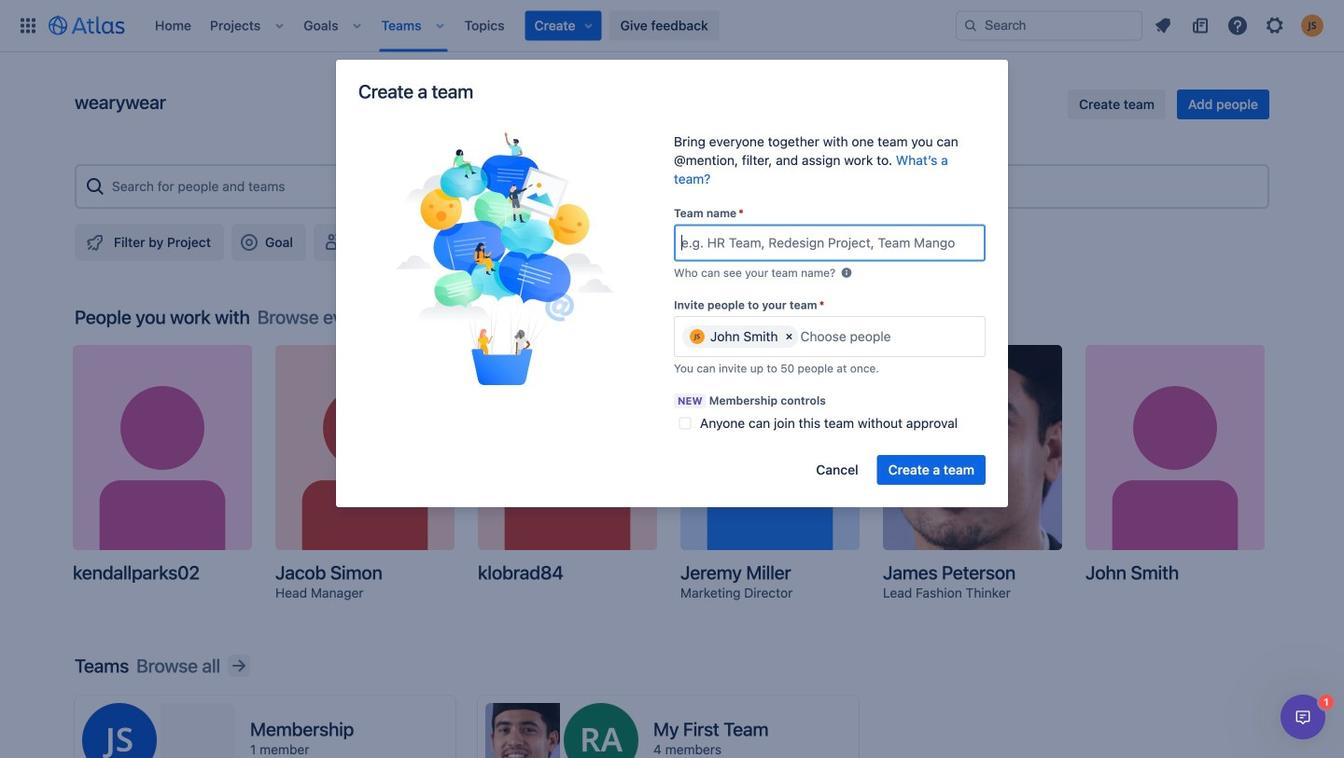 Task type: vqa. For each thing, say whether or not it's contained in the screenshot.
'search' Image
yes



Task type: describe. For each thing, give the bounding box(es) containing it.
clear image
[[782, 329, 797, 344]]

help image
[[1227, 14, 1249, 37]]

browse all image
[[228, 655, 250, 678]]

create a team element
[[374, 133, 636, 390]]

Search field
[[956, 11, 1143, 41]]

search image
[[963, 18, 978, 33]]

your team name is visible to anyone in your organisation. it may be visible on work shared outside your organisation. image
[[839, 266, 854, 280]]



Task type: locate. For each thing, give the bounding box(es) containing it.
banner
[[0, 0, 1344, 52]]

top element
[[11, 0, 956, 52]]

Search for people and teams field
[[106, 170, 1260, 203]]

search for people and teams image
[[84, 175, 106, 198]]

dialog
[[1281, 695, 1325, 740]]

create a team image
[[394, 133, 616, 386]]

None search field
[[956, 11, 1143, 41]]

e.g. HR Team, Redesign Project, Team Mango field
[[676, 226, 984, 260]]

browse everyone image
[[407, 306, 429, 329]]



